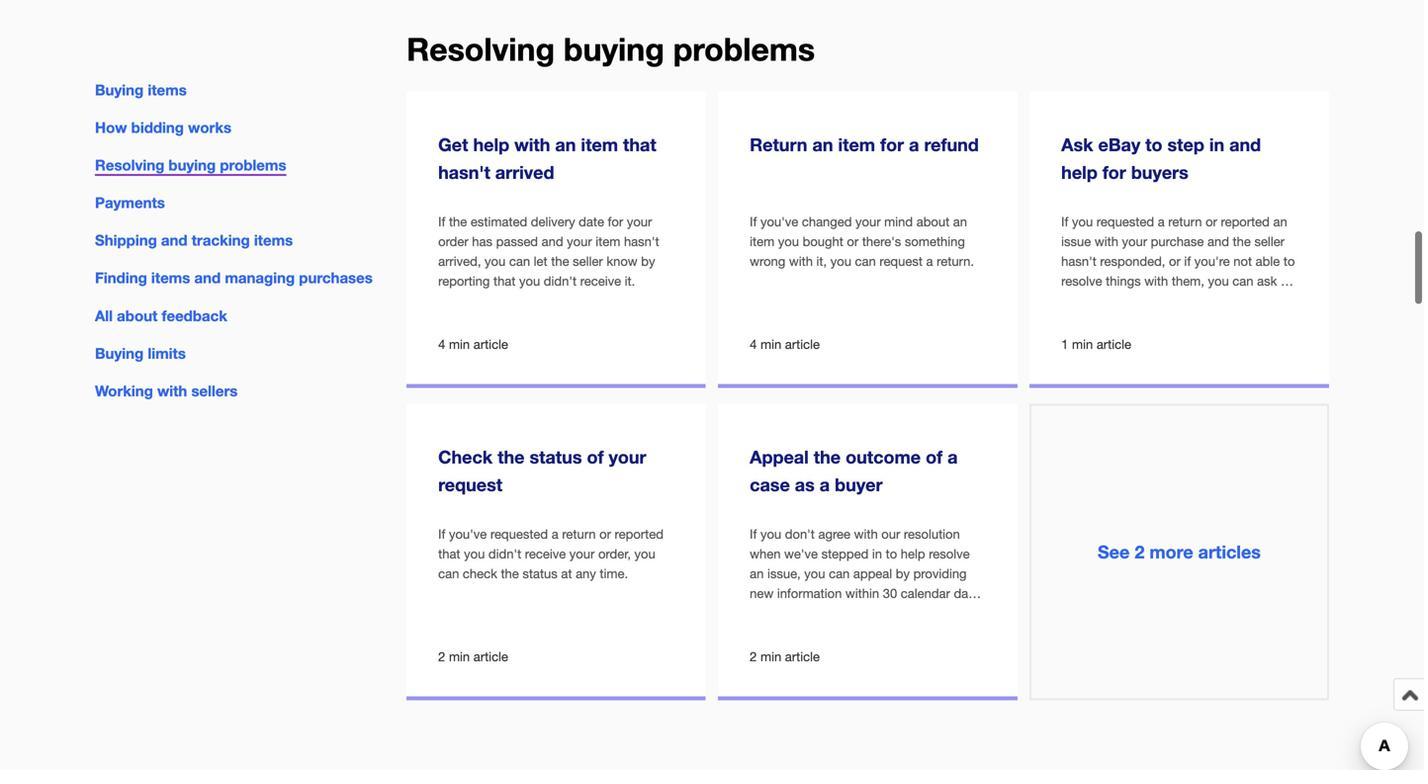 Task type: locate. For each thing, give the bounding box(es) containing it.
seller up the "able"
[[1255, 234, 1285, 249]]

article for return an item for a refund
[[786, 337, 820, 352]]

1 vertical spatial didn't
[[489, 547, 522, 562]]

an inside if you requested a return or reported an issue with your purchase and the seller hasn't responded, or if you're not able to resolve things with them, you can ask us to help.
[[1274, 214, 1288, 230]]

we've
[[785, 547, 818, 562]]

didn't up check
[[489, 547, 522, 562]]

0 horizontal spatial you've
[[449, 527, 487, 542]]

2 4 from the left
[[750, 337, 757, 352]]

managing
[[225, 269, 295, 287]]

to up "buyers" at the right of page
[[1146, 134, 1163, 155]]

or left there's
[[847, 234, 859, 249]]

0 vertical spatial help
[[473, 134, 510, 155]]

1 horizontal spatial for
[[881, 134, 905, 155]]

1 horizontal spatial hasn't
[[624, 234, 660, 249]]

0 vertical spatial buying
[[95, 81, 144, 99]]

resolve up the help.
[[1062, 274, 1103, 289]]

1 horizontal spatial that
[[494, 274, 516, 289]]

1 horizontal spatial 2
[[750, 650, 757, 665]]

if you've requested a return or reported that you didn't receive your order, you can check the status at any time.
[[438, 527, 664, 582]]

1 vertical spatial in
[[873, 547, 883, 562]]

article for check the status of your request
[[474, 650, 509, 665]]

that
[[623, 134, 657, 155], [494, 274, 516, 289], [438, 547, 461, 562]]

0 vertical spatial seller
[[1255, 234, 1285, 249]]

1 horizontal spatial of
[[750, 606, 761, 622]]

0 horizontal spatial request
[[438, 474, 503, 496]]

min for get help with an item that hasn't arrived
[[449, 337, 470, 352]]

4 min article
[[438, 337, 509, 352], [750, 337, 820, 352]]

get
[[438, 134, 469, 155]]

2 min article
[[438, 650, 509, 665], [750, 650, 820, 665]]

1 vertical spatial receive
[[525, 547, 566, 562]]

2 vertical spatial help
[[901, 547, 926, 562]]

the inside if you've requested a return or reported that you didn't receive your order, you can check the status at any time.
[[501, 567, 519, 582]]

an up new
[[750, 567, 764, 582]]

passed
[[496, 234, 538, 249]]

1 horizontal spatial seller
[[1255, 234, 1285, 249]]

bought
[[803, 234, 844, 249]]

min down check
[[449, 650, 470, 665]]

if the estimated delivery date for your order has passed and your item hasn't arrived, you can let the seller know by reporting that you didn't receive it.
[[438, 214, 660, 289]]

a inside if you've requested a return or reported that you didn't receive your order, you can check the status at any time.
[[552, 527, 559, 542]]

requested inside if you requested a return or reported an issue with your purchase and the seller hasn't responded, or if you're not able to resolve things with them, you can ask us to help.
[[1097, 214, 1155, 230]]

your
[[627, 214, 652, 230], [856, 214, 881, 230], [567, 234, 592, 249], [1123, 234, 1148, 249], [609, 447, 647, 468], [570, 547, 595, 562]]

resolving buying problems
[[407, 30, 815, 68], [95, 156, 287, 174]]

issue,
[[768, 567, 801, 582]]

a down check the status of your request on the bottom of the page
[[552, 527, 559, 542]]

that inside get help with an item that hasn't arrived
[[623, 134, 657, 155]]

article for ask ebay to step in and help for buyers
[[1097, 337, 1132, 352]]

return for step
[[1169, 214, 1203, 230]]

0 horizontal spatial receive
[[525, 547, 566, 562]]

resolve up 'providing'
[[929, 547, 970, 562]]

an up the "able"
[[1274, 214, 1288, 230]]

an inside the if you don't agree with our resolution when we've stepped in to help resolve an issue, you can appeal by providing new information within 30 calendar days of the case closing.
[[750, 567, 764, 582]]

can inside if you've requested a return or reported that you didn't receive your order, you can check the status at any time.
[[438, 567, 459, 582]]

status left at
[[523, 567, 558, 582]]

1 horizontal spatial 4 min article
[[750, 337, 820, 352]]

items up the managing
[[254, 232, 293, 250]]

case down information
[[787, 606, 814, 622]]

min
[[449, 337, 470, 352], [761, 337, 782, 352], [1073, 337, 1094, 352], [449, 650, 470, 665], [761, 650, 782, 665]]

for right date
[[608, 214, 624, 230]]

an up something
[[954, 214, 968, 230]]

by inside the if you don't agree with our resolution when we've stepped in to help resolve an issue, you can appeal by providing new information within 30 calendar days of the case closing.
[[896, 567, 910, 582]]

if up 'when'
[[750, 527, 757, 542]]

about right all
[[117, 307, 158, 325]]

the inside if you requested a return or reported an issue with your purchase and the seller hasn't responded, or if you're not able to resolve things with them, you can ask us to help.
[[1234, 234, 1252, 249]]

0 vertical spatial return
[[1169, 214, 1203, 230]]

reported for ask ebay to step in and help for buyers
[[1222, 214, 1270, 230]]

buying up 'working' at left
[[95, 345, 144, 363]]

1 vertical spatial request
[[438, 474, 503, 496]]

1 vertical spatial seller
[[573, 254, 603, 269]]

payments
[[95, 194, 165, 212]]

arrived
[[496, 162, 555, 183]]

can left check
[[438, 567, 459, 582]]

2 buying from the top
[[95, 345, 144, 363]]

2 vertical spatial that
[[438, 547, 461, 562]]

min for return an item for a refund
[[761, 337, 782, 352]]

reported up order, on the bottom left
[[615, 527, 664, 542]]

1 horizontal spatial in
[[1210, 134, 1225, 155]]

how
[[95, 119, 127, 137]]

you've for check the status of your request
[[449, 527, 487, 542]]

responded,
[[1101, 254, 1166, 269]]

2 vertical spatial hasn't
[[1062, 254, 1097, 269]]

0 vertical spatial request
[[880, 254, 923, 269]]

0 vertical spatial resolving
[[407, 30, 555, 68]]

see
[[1098, 542, 1130, 563]]

0 horizontal spatial 4
[[438, 337, 446, 352]]

1 horizontal spatial didn't
[[544, 274, 577, 289]]

an right return
[[813, 134, 834, 155]]

2 vertical spatial for
[[608, 214, 624, 230]]

you've inside 'if you've changed your mind about an item you bought or there's something wrong with it, you can request a return.'
[[761, 214, 799, 230]]

1 vertical spatial you've
[[449, 527, 487, 542]]

a inside 'if you've changed your mind about an item you bought or there's something wrong with it, you can request a return.'
[[927, 254, 934, 269]]

1 buying from the top
[[95, 81, 144, 99]]

with inside get help with an item that hasn't arrived
[[515, 134, 551, 155]]

0 vertical spatial receive
[[581, 274, 622, 289]]

case
[[750, 474, 790, 496], [787, 606, 814, 622]]

0 vertical spatial about
[[917, 214, 950, 230]]

0 horizontal spatial help
[[473, 134, 510, 155]]

2 horizontal spatial of
[[926, 447, 943, 468]]

can down passed
[[509, 254, 530, 269]]

1 horizontal spatial resolve
[[1062, 274, 1103, 289]]

1 horizontal spatial receive
[[581, 274, 622, 289]]

2 min article down check
[[438, 650, 509, 665]]

1 horizontal spatial 4
[[750, 337, 757, 352]]

reported for check the status of your request
[[615, 527, 664, 542]]

in right step
[[1210, 134, 1225, 155]]

2 2 min article from the left
[[750, 650, 820, 665]]

min right 1
[[1073, 337, 1094, 352]]

or inside 'if you've changed your mind about an item you bought or there's something wrong with it, you can request a return.'
[[847, 234, 859, 249]]

about up something
[[917, 214, 950, 230]]

hasn't down get
[[438, 162, 491, 183]]

status
[[530, 447, 582, 468], [523, 567, 558, 582]]

article right 1
[[1097, 337, 1132, 352]]

in
[[1210, 134, 1225, 155], [873, 547, 883, 562]]

if down check
[[438, 527, 446, 542]]

your up any
[[570, 547, 595, 562]]

request down check
[[438, 474, 503, 496]]

0 horizontal spatial resolve
[[929, 547, 970, 562]]

0 vertical spatial by
[[641, 254, 656, 269]]

1 horizontal spatial about
[[917, 214, 950, 230]]

you right it,
[[831, 254, 852, 269]]

1 4 from the left
[[438, 337, 446, 352]]

with left it,
[[790, 254, 813, 269]]

0 horizontal spatial 2
[[438, 650, 446, 665]]

0 vertical spatial status
[[530, 447, 582, 468]]

1 4 min article from the left
[[438, 337, 509, 352]]

0 horizontal spatial of
[[587, 447, 604, 468]]

request
[[880, 254, 923, 269], [438, 474, 503, 496]]

article down reporting
[[474, 337, 509, 352]]

0 vertical spatial problems
[[674, 30, 815, 68]]

status inside if you've requested a return or reported that you didn't receive your order, you can check the status at any time.
[[523, 567, 558, 582]]

for inside the 'if the estimated delivery date for your order has passed and your item hasn't arrived, you can let the seller know by reporting that you didn't receive it.'
[[608, 214, 624, 230]]

1 horizontal spatial by
[[896, 567, 910, 582]]

you up information
[[805, 567, 826, 582]]

to
[[1146, 134, 1163, 155], [1284, 254, 1296, 269], [1062, 294, 1073, 309], [886, 547, 898, 562]]

items up 'how bidding works' link
[[148, 81, 187, 99]]

reported inside if you've requested a return or reported that you didn't receive your order, you can check the status at any time.
[[615, 527, 664, 542]]

with up arrived
[[515, 134, 551, 155]]

can inside 'if you've changed your mind about an item you bought or there's something wrong with it, you can request a return.'
[[856, 254, 877, 269]]

an
[[556, 134, 576, 155], [813, 134, 834, 155], [954, 214, 968, 230], [1274, 214, 1288, 230], [750, 567, 764, 582]]

0 horizontal spatial resolving
[[95, 156, 165, 174]]

help inside ask ebay to step in and help for buyers
[[1062, 162, 1098, 183]]

request inside 'if you've changed your mind about an item you bought or there's something wrong with it, you can request a return.'
[[880, 254, 923, 269]]

stepped
[[822, 547, 869, 562]]

can
[[509, 254, 530, 269], [856, 254, 877, 269], [1233, 274, 1254, 289], [438, 567, 459, 582], [829, 567, 850, 582]]

buying up how
[[95, 81, 144, 99]]

item up know
[[596, 234, 621, 249]]

0 horizontal spatial seller
[[573, 254, 603, 269]]

and up 'you're'
[[1208, 234, 1230, 249]]

providing
[[914, 567, 967, 582]]

1 vertical spatial hasn't
[[624, 234, 660, 249]]

return up purchase
[[1169, 214, 1203, 230]]

days
[[954, 586, 982, 602]]

items for buying items
[[148, 81, 187, 99]]

status inside check the status of your request
[[530, 447, 582, 468]]

1 vertical spatial about
[[117, 307, 158, 325]]

return for of
[[562, 527, 596, 542]]

0 vertical spatial you've
[[761, 214, 799, 230]]

1 horizontal spatial request
[[880, 254, 923, 269]]

0 vertical spatial items
[[148, 81, 187, 99]]

0 horizontal spatial problems
[[220, 156, 287, 174]]

item inside the 'if the estimated delivery date for your order has passed and your item hasn't arrived, you can let the seller know by reporting that you didn't receive it.'
[[596, 234, 621, 249]]

1 vertical spatial help
[[1062, 162, 1098, 183]]

0 horizontal spatial that
[[438, 547, 461, 562]]

if inside if you've requested a return or reported that you didn't receive your order, you can check the status at any time.
[[438, 527, 446, 542]]

hasn't up know
[[624, 234, 660, 249]]

if up wrong
[[750, 214, 757, 230]]

if up issue
[[1062, 214, 1069, 230]]

you're
[[1195, 254, 1231, 269]]

if inside 'if you've changed your mind about an item you bought or there's something wrong with it, you can request a return.'
[[750, 214, 757, 230]]

any
[[576, 567, 597, 582]]

requested up the responded,
[[1097, 214, 1155, 230]]

1 vertical spatial that
[[494, 274, 516, 289]]

finding items and managing purchases
[[95, 269, 373, 287]]

you right order, on the bottom left
[[635, 547, 656, 562]]

seller inside if you requested a return or reported an issue with your purchase and the seller hasn't responded, or if you're not able to resolve things with them, you can ask us to help.
[[1255, 234, 1285, 249]]

an inside 'if you've changed your mind about an item you bought or there's something wrong with it, you can request a return.'
[[954, 214, 968, 230]]

1 horizontal spatial requested
[[1097, 214, 1155, 230]]

check
[[438, 447, 493, 468]]

1 vertical spatial by
[[896, 567, 910, 582]]

return inside if you requested a return or reported an issue with your purchase and the seller hasn't responded, or if you're not able to resolve things with them, you can ask us to help.
[[1169, 214, 1203, 230]]

purchase
[[1152, 234, 1205, 249]]

1 vertical spatial return
[[562, 527, 596, 542]]

0 horizontal spatial hasn't
[[438, 162, 491, 183]]

resolving
[[407, 30, 555, 68], [95, 156, 165, 174]]

2 4 min article from the left
[[750, 337, 820, 352]]

calendar
[[901, 586, 951, 602]]

you've inside if you've requested a return or reported that you didn't receive your order, you can check the status at any time.
[[449, 527, 487, 542]]

return up any
[[562, 527, 596, 542]]

if inside the if you don't agree with our resolution when we've stepped in to help resolve an issue, you can appeal by providing new information within 30 calendar days of the case closing.
[[750, 527, 757, 542]]

min down reporting
[[449, 337, 470, 352]]

0 horizontal spatial by
[[641, 254, 656, 269]]

0 vertical spatial for
[[881, 134, 905, 155]]

item inside get help with an item that hasn't arrived
[[581, 134, 619, 155]]

1 horizontal spatial 2 min article
[[750, 650, 820, 665]]

return
[[1169, 214, 1203, 230], [562, 527, 596, 542]]

0 vertical spatial reported
[[1222, 214, 1270, 230]]

reported inside if you requested a return or reported an issue with your purchase and the seller hasn't responded, or if you're not able to resolve things with them, you can ask us to help.
[[1222, 214, 1270, 230]]

problems
[[674, 30, 815, 68], [220, 156, 287, 174]]

0 vertical spatial buying
[[564, 30, 665, 68]]

or up order, on the bottom left
[[600, 527, 611, 542]]

requested up check
[[491, 527, 548, 542]]

if inside if you requested a return or reported an issue with your purchase and the seller hasn't responded, or if you're not able to resolve things with them, you can ask us to help.
[[1062, 214, 1069, 230]]

item
[[581, 134, 619, 155], [839, 134, 876, 155], [596, 234, 621, 249], [750, 234, 775, 249]]

return inside if you've requested a return or reported that you didn't receive your order, you can check the status at any time.
[[562, 527, 596, 542]]

0 horizontal spatial for
[[608, 214, 624, 230]]

0 horizontal spatial didn't
[[489, 547, 522, 562]]

1 vertical spatial reported
[[615, 527, 664, 542]]

and inside ask ebay to step in and help for buyers
[[1230, 134, 1262, 155]]

appeal
[[750, 447, 809, 468]]

0 horizontal spatial reported
[[615, 527, 664, 542]]

by up 30
[[896, 567, 910, 582]]

0 horizontal spatial requested
[[491, 527, 548, 542]]

an up delivery at the top
[[556, 134, 576, 155]]

a down something
[[927, 254, 934, 269]]

2 min article for case
[[750, 650, 820, 665]]

or
[[1206, 214, 1218, 230], [847, 234, 859, 249], [1170, 254, 1181, 269], [600, 527, 611, 542]]

2 horizontal spatial hasn't
[[1062, 254, 1097, 269]]

0 vertical spatial case
[[750, 474, 790, 496]]

or inside if you've requested a return or reported that you didn't receive your order, you can check the status at any time.
[[600, 527, 611, 542]]

new
[[750, 586, 774, 602]]

of inside appeal the outcome of a case as a buyer
[[926, 447, 943, 468]]

1 horizontal spatial buying
[[564, 30, 665, 68]]

article down closing. at the bottom right
[[786, 650, 820, 665]]

the
[[449, 214, 467, 230], [1234, 234, 1252, 249], [551, 254, 570, 269], [498, 447, 525, 468], [814, 447, 841, 468], [501, 567, 519, 582], [765, 606, 783, 622]]

article down it,
[[786, 337, 820, 352]]

item up wrong
[[750, 234, 775, 249]]

4 min article down wrong
[[750, 337, 820, 352]]

buying items
[[95, 81, 187, 99]]

0 vertical spatial in
[[1210, 134, 1225, 155]]

about
[[917, 214, 950, 230], [117, 307, 158, 325]]

1 vertical spatial case
[[787, 606, 814, 622]]

1 horizontal spatial you've
[[761, 214, 799, 230]]

1 horizontal spatial reported
[[1222, 214, 1270, 230]]

reported
[[1222, 214, 1270, 230], [615, 527, 664, 542]]

1 vertical spatial status
[[523, 567, 558, 582]]

min down new
[[761, 650, 782, 665]]

0 horizontal spatial 4 min article
[[438, 337, 509, 352]]

buyers
[[1132, 162, 1189, 183]]

you down let
[[520, 274, 540, 289]]

receive down know
[[581, 274, 622, 289]]

1 vertical spatial resolving buying problems
[[95, 156, 287, 174]]

0 horizontal spatial buying
[[169, 156, 216, 174]]

if inside the 'if the estimated delivery date for your order has passed and your item hasn't arrived, you can let the seller know by reporting that you didn't receive it.'
[[438, 214, 446, 230]]

items up 'all about feedback' link
[[151, 269, 190, 287]]

receive inside the 'if the estimated delivery date for your order has passed and your item hasn't arrived, you can let the seller know by reporting that you didn't receive it.'
[[581, 274, 622, 289]]

item up date
[[581, 134, 619, 155]]

or left if
[[1170, 254, 1181, 269]]

article for appeal the outcome of a case as a buyer
[[786, 650, 820, 665]]

time.
[[600, 567, 628, 582]]

you
[[1073, 214, 1094, 230], [779, 234, 800, 249], [485, 254, 506, 269], [831, 254, 852, 269], [520, 274, 540, 289], [1209, 274, 1230, 289], [761, 527, 782, 542], [464, 547, 485, 562], [635, 547, 656, 562], [805, 567, 826, 582]]

1 vertical spatial buying
[[95, 345, 144, 363]]

to down our in the bottom right of the page
[[886, 547, 898, 562]]

for left refund
[[881, 134, 905, 155]]

1 vertical spatial for
[[1103, 162, 1127, 183]]

your up the responded,
[[1123, 234, 1148, 249]]

hasn't down issue
[[1062, 254, 1097, 269]]

in up 'appeal'
[[873, 547, 883, 562]]

with down the responded,
[[1145, 274, 1169, 289]]

2 horizontal spatial help
[[1062, 162, 1098, 183]]

seller left know
[[573, 254, 603, 269]]

you up 'when'
[[761, 527, 782, 542]]

if for appeal the outcome of a case as a buyer
[[750, 527, 757, 542]]

help down resolution
[[901, 547, 926, 562]]

request down there's
[[880, 254, 923, 269]]

buying for buying limits
[[95, 345, 144, 363]]

if you've changed your mind about an item you bought or there's something wrong with it, you can request a return.
[[750, 214, 975, 269]]

1 horizontal spatial resolving
[[407, 30, 555, 68]]

you've up wrong
[[761, 214, 799, 230]]

a up purchase
[[1158, 214, 1165, 230]]

2 horizontal spatial for
[[1103, 162, 1127, 183]]

1 2 min article from the left
[[438, 650, 509, 665]]

with inside 'if you've changed your mind about an item you bought or there's something wrong with it, you can request a return.'
[[790, 254, 813, 269]]

and inside if you requested a return or reported an issue with your purchase and the seller hasn't responded, or if you're not able to resolve things with them, you can ask us to help.
[[1208, 234, 1230, 249]]

that inside if you've requested a return or reported that you didn't receive your order, you can check the status at any time.
[[438, 547, 461, 562]]

to inside the if you don't agree with our resolution when we've stepped in to help resolve an issue, you can appeal by providing new information within 30 calendar days of the case closing.
[[886, 547, 898, 562]]

can down there's
[[856, 254, 877, 269]]

0 vertical spatial that
[[623, 134, 657, 155]]

0 vertical spatial resolving buying problems
[[407, 30, 815, 68]]

status right check
[[530, 447, 582, 468]]

of inside check the status of your request
[[587, 447, 604, 468]]

1 horizontal spatial return
[[1169, 214, 1203, 230]]

4
[[438, 337, 446, 352], [750, 337, 757, 352]]

receive
[[581, 274, 622, 289], [525, 547, 566, 562]]

with
[[515, 134, 551, 155], [1095, 234, 1119, 249], [790, 254, 813, 269], [1145, 274, 1169, 289], [157, 382, 187, 400], [855, 527, 878, 542]]

a inside if you requested a return or reported an issue with your purchase and the seller hasn't responded, or if you're not able to resolve things with them, you can ask us to help.
[[1158, 214, 1165, 230]]

with inside the if you don't agree with our resolution when we've stepped in to help resolve an issue, you can appeal by providing new information within 30 calendar days of the case closing.
[[855, 527, 878, 542]]

0 vertical spatial resolve
[[1062, 274, 1103, 289]]

0 vertical spatial requested
[[1097, 214, 1155, 230]]

by right know
[[641, 254, 656, 269]]

in inside ask ebay to step in and help for buyers
[[1210, 134, 1225, 155]]

1 vertical spatial resolve
[[929, 547, 970, 562]]

2
[[1135, 542, 1145, 563], [438, 650, 446, 665], [750, 650, 757, 665]]

reported up not
[[1222, 214, 1270, 230]]

of
[[587, 447, 604, 468], [926, 447, 943, 468], [750, 606, 761, 622]]

0 horizontal spatial in
[[873, 547, 883, 562]]

requested inside if you've requested a return or reported that you didn't receive your order, you can check the status at any time.
[[491, 527, 548, 542]]

about inside 'if you've changed your mind about an item you bought or there's something wrong with it, you can request a return.'
[[917, 214, 950, 230]]

2 horizontal spatial that
[[623, 134, 657, 155]]

ask ebay to step in and help for buyers
[[1062, 134, 1262, 183]]

closing.
[[817, 606, 862, 622]]

4 down reporting
[[438, 337, 446, 352]]

min down wrong
[[761, 337, 782, 352]]

can down stepped on the right bottom of the page
[[829, 567, 850, 582]]

to up us
[[1284, 254, 1296, 269]]

if up order at top left
[[438, 214, 446, 230]]

1 vertical spatial requested
[[491, 527, 548, 542]]

receive up at
[[525, 547, 566, 562]]

shipping and tracking items link
[[95, 232, 293, 250]]

help down ask
[[1062, 162, 1098, 183]]

article down check
[[474, 650, 509, 665]]



Task type: describe. For each thing, give the bounding box(es) containing it.
2 for appeal the outcome of a case as a buyer
[[750, 650, 757, 665]]

the inside appeal the outcome of a case as a buyer
[[814, 447, 841, 468]]

and inside the 'if the estimated delivery date for your order has passed and your item hasn't arrived, you can let the seller know by reporting that you didn't receive it.'
[[542, 234, 564, 249]]

item right return
[[839, 134, 876, 155]]

limits
[[148, 345, 186, 363]]

your down date
[[567, 234, 592, 249]]

it.
[[625, 274, 636, 289]]

know
[[607, 254, 638, 269]]

buying limits
[[95, 345, 186, 363]]

it,
[[817, 254, 827, 269]]

item inside 'if you've changed your mind about an item you bought or there's something wrong with it, you can request a return.'
[[750, 234, 775, 249]]

delivery
[[531, 214, 576, 230]]

date
[[579, 214, 605, 230]]

30
[[883, 586, 898, 602]]

not
[[1234, 254, 1253, 269]]

resolution
[[904, 527, 961, 542]]

your up know
[[627, 214, 652, 230]]

0 horizontal spatial resolving buying problems
[[95, 156, 287, 174]]

an inside get help with an item that hasn't arrived
[[556, 134, 576, 155]]

let
[[534, 254, 548, 269]]

how bidding works
[[95, 119, 232, 137]]

tracking
[[192, 232, 250, 250]]

1 vertical spatial items
[[254, 232, 293, 250]]

hasn't inside if you requested a return or reported an issue with your purchase and the seller hasn't responded, or if you're not able to resolve things with them, you can ask us to help.
[[1062, 254, 1097, 269]]

working
[[95, 382, 153, 400]]

appeal
[[854, 567, 893, 582]]

able
[[1256, 254, 1281, 269]]

all about feedback
[[95, 307, 227, 325]]

articles
[[1199, 542, 1262, 563]]

if for get help with an item that hasn't arrived
[[438, 214, 446, 230]]

ask
[[1062, 134, 1094, 155]]

can inside the if you don't agree with our resolution when we've stepped in to help resolve an issue, you can appeal by providing new information within 30 calendar days of the case closing.
[[829, 567, 850, 582]]

a right "as"
[[820, 474, 830, 496]]

hasn't inside the 'if the estimated delivery date for your order has passed and your item hasn't arrived, you can let the seller know by reporting that you didn't receive it.'
[[624, 234, 660, 249]]

at
[[561, 567, 572, 582]]

items for finding items and managing purchases
[[151, 269, 190, 287]]

them,
[[1173, 274, 1205, 289]]

shipping and tracking items
[[95, 232, 293, 250]]

things
[[1107, 274, 1142, 289]]

if for return an item for a refund
[[750, 214, 757, 230]]

1 horizontal spatial problems
[[674, 30, 815, 68]]

the inside check the status of your request
[[498, 447, 525, 468]]

you up check
[[464, 547, 485, 562]]

seller inside the 'if the estimated delivery date for your order has passed and your item hasn't arrived, you can let the seller know by reporting that you didn't receive it.'
[[573, 254, 603, 269]]

you up wrong
[[779, 234, 800, 249]]

of inside the if you don't agree with our resolution when we've stepped in to help resolve an issue, you can appeal by providing new information within 30 calendar days of the case closing.
[[750, 606, 761, 622]]

4 min article for return an item for a refund
[[750, 337, 820, 352]]

requested for ebay
[[1097, 214, 1155, 230]]

with down limits
[[157, 382, 187, 400]]

information
[[778, 586, 842, 602]]

something
[[905, 234, 966, 249]]

arrived,
[[438, 254, 481, 269]]

you've for return an item for a refund
[[761, 214, 799, 230]]

2 horizontal spatial 2
[[1135, 542, 1145, 563]]

help inside get help with an item that hasn't arrived
[[473, 134, 510, 155]]

working with sellers
[[95, 382, 238, 400]]

min for check the status of your request
[[449, 650, 470, 665]]

if for ask ebay to step in and help for buyers
[[1062, 214, 1069, 230]]

and left tracking
[[161, 232, 188, 250]]

bidding
[[131, 119, 184, 137]]

return
[[750, 134, 808, 155]]

as
[[795, 474, 815, 496]]

shipping
[[95, 232, 157, 250]]

with right issue
[[1095, 234, 1119, 249]]

of for status
[[587, 447, 604, 468]]

finding
[[95, 269, 147, 287]]

how bidding works link
[[95, 119, 232, 137]]

return.
[[937, 254, 975, 269]]

all about feedback link
[[95, 307, 227, 325]]

see 2 more articles
[[1098, 542, 1262, 563]]

ask
[[1258, 274, 1278, 289]]

didn't inside if you've requested a return or reported that you didn't receive your order, you can check the status at any time.
[[489, 547, 522, 562]]

of for outcome
[[926, 447, 943, 468]]

your inside check the status of your request
[[609, 447, 647, 468]]

buying limits link
[[95, 345, 186, 363]]

our
[[882, 527, 901, 542]]

check the status of your request
[[438, 447, 647, 496]]

in inside the if you don't agree with our resolution when we've stepped in to help resolve an issue, you can appeal by providing new information within 30 calendar days of the case closing.
[[873, 547, 883, 562]]

has
[[472, 234, 493, 249]]

can inside if you requested a return or reported an issue with your purchase and the seller hasn't responded, or if you're not able to resolve things with them, you can ask us to help.
[[1233, 274, 1254, 289]]

min for appeal the outcome of a case as a buyer
[[761, 650, 782, 665]]

didn't inside the 'if the estimated delivery date for your order has passed and your item hasn't arrived, you can let the seller know by reporting that you didn't receive it.'
[[544, 274, 577, 289]]

help inside the if you don't agree with our resolution when we've stepped in to help resolve an issue, you can appeal by providing new information within 30 calendar days of the case closing.
[[901, 547, 926, 562]]

4 min article for get help with an item that hasn't arrived
[[438, 337, 509, 352]]

within
[[846, 586, 880, 602]]

1 vertical spatial buying
[[169, 156, 216, 174]]

that inside the 'if the estimated delivery date for your order has passed and your item hasn't arrived, you can let the seller know by reporting that you didn't receive it.'
[[494, 274, 516, 289]]

you down 'you're'
[[1209, 274, 1230, 289]]

working with sellers link
[[95, 382, 238, 400]]

1 horizontal spatial resolving buying problems
[[407, 30, 815, 68]]

appeal the outcome of a case as a buyer
[[750, 447, 958, 496]]

refund
[[925, 134, 979, 155]]

when
[[750, 547, 781, 562]]

0 horizontal spatial about
[[117, 307, 158, 325]]

2 for check the status of your request
[[438, 650, 446, 665]]

4 for get help with an item that hasn't arrived
[[438, 337, 446, 352]]

reporting
[[438, 274, 490, 289]]

resolving buying problems link
[[95, 156, 287, 176]]

a right outcome
[[948, 447, 958, 468]]

buyer
[[835, 474, 883, 496]]

requested for the
[[491, 527, 548, 542]]

to inside ask ebay to step in and help for buyers
[[1146, 134, 1163, 155]]

hasn't inside get help with an item that hasn't arrived
[[438, 162, 491, 183]]

and up feedback
[[194, 269, 221, 287]]

all
[[95, 307, 113, 325]]

to left the help.
[[1062, 294, 1073, 309]]

there's
[[863, 234, 902, 249]]

outcome
[[846, 447, 921, 468]]

resolve inside the if you don't agree with our resolution when we've stepped in to help resolve an issue, you can appeal by providing new information within 30 calendar days of the case closing.
[[929, 547, 970, 562]]

you down has on the left of the page
[[485, 254, 506, 269]]

works
[[188, 119, 232, 137]]

changed
[[802, 214, 852, 230]]

or up 'you're'
[[1206, 214, 1218, 230]]

case inside the if you don't agree with our resolution when we've stepped in to help resolve an issue, you can appeal by providing new information within 30 calendar days of the case closing.
[[787, 606, 814, 622]]

payments link
[[95, 194, 165, 212]]

if for check the status of your request
[[438, 527, 446, 542]]

your inside if you've requested a return or reported that you didn't receive your order, you can check the status at any time.
[[570, 547, 595, 562]]

1
[[1062, 337, 1069, 352]]

help.
[[1077, 294, 1105, 309]]

wrong
[[750, 254, 786, 269]]

more
[[1150, 542, 1194, 563]]

article for get help with an item that hasn't arrived
[[474, 337, 509, 352]]

receive inside if you've requested a return or reported that you didn't receive your order, you can check the status at any time.
[[525, 547, 566, 562]]

can inside the 'if the estimated delivery date for your order has passed and your item hasn't arrived, you can let the seller know by reporting that you didn't receive it.'
[[509, 254, 530, 269]]

1 vertical spatial resolving
[[95, 156, 165, 174]]

4 for return an item for a refund
[[750, 337, 757, 352]]

ebay
[[1099, 134, 1141, 155]]

purchases
[[299, 269, 373, 287]]

buying for buying items
[[95, 81, 144, 99]]

agree
[[819, 527, 851, 542]]

a left refund
[[910, 134, 920, 155]]

1 min article
[[1062, 337, 1132, 352]]

you up issue
[[1073, 214, 1094, 230]]

order
[[438, 234, 469, 249]]

case inside appeal the outcome of a case as a buyer
[[750, 474, 790, 496]]

finding items and managing purchases link
[[95, 269, 373, 287]]

order,
[[599, 547, 631, 562]]

your inside if you requested a return or reported an issue with your purchase and the seller hasn't responded, or if you're not able to resolve things with them, you can ask us to help.
[[1123, 234, 1148, 249]]

min for ask ebay to step in and help for buyers
[[1073, 337, 1094, 352]]

for inside ask ebay to step in and help for buyers
[[1103, 162, 1127, 183]]

check
[[463, 567, 498, 582]]

your inside 'if you've changed your mind about an item you bought or there's something wrong with it, you can request a return.'
[[856, 214, 881, 230]]

by inside the 'if the estimated delivery date for your order has passed and your item hasn't arrived, you can let the seller know by reporting that you didn't receive it.'
[[641, 254, 656, 269]]

request inside check the status of your request
[[438, 474, 503, 496]]

sellers
[[191, 382, 238, 400]]

issue
[[1062, 234, 1092, 249]]

resolve inside if you requested a return or reported an issue with your purchase and the seller hasn't responded, or if you're not able to resolve things with them, you can ask us to help.
[[1062, 274, 1103, 289]]

the inside the if you don't agree with our resolution when we've stepped in to help resolve an issue, you can appeal by providing new information within 30 calendar days of the case closing.
[[765, 606, 783, 622]]

buying items link
[[95, 81, 187, 99]]

if
[[1185, 254, 1192, 269]]

return an item for a refund
[[750, 134, 979, 155]]

1 vertical spatial problems
[[220, 156, 287, 174]]

step
[[1168, 134, 1205, 155]]

mind
[[885, 214, 913, 230]]

2 min article for request
[[438, 650, 509, 665]]



Task type: vqa. For each thing, say whether or not it's contained in the screenshot.


